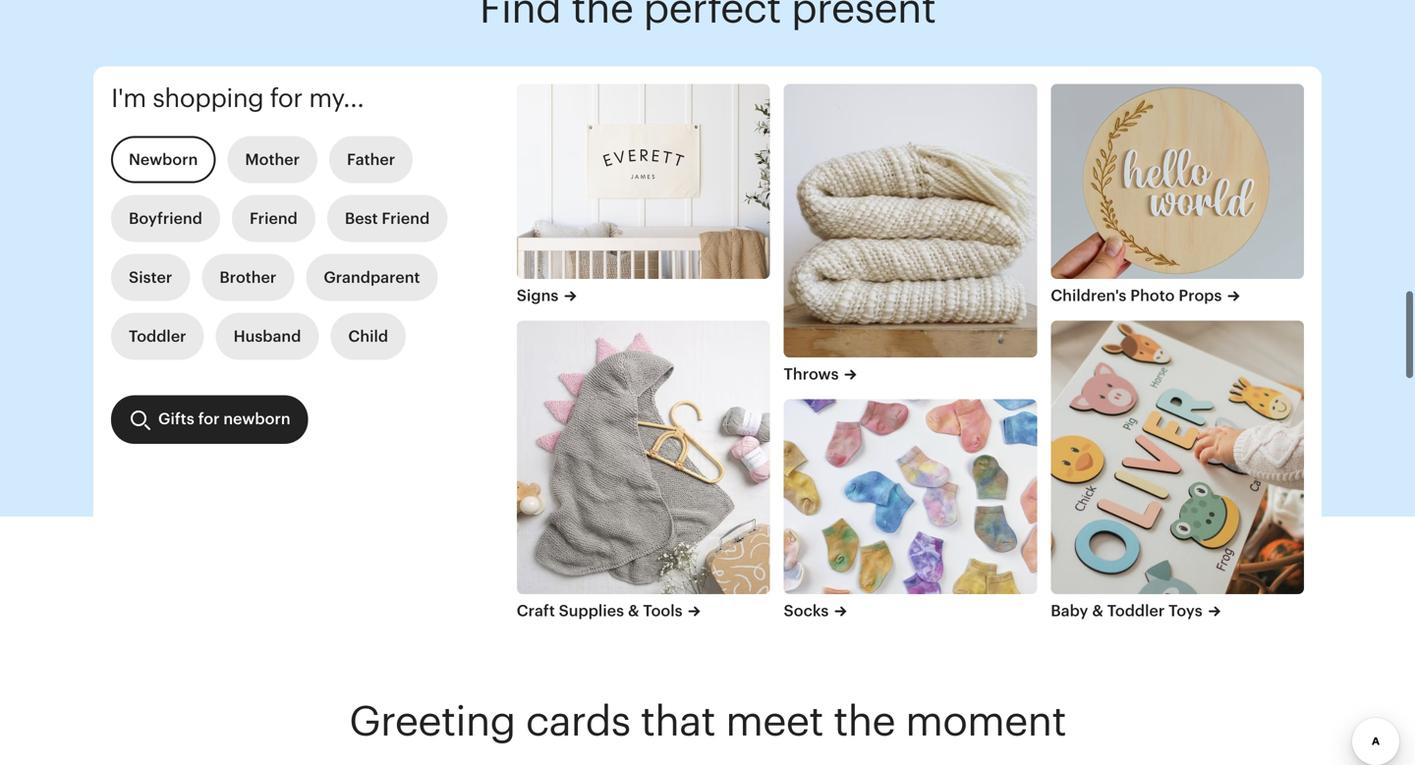 Task type: locate. For each thing, give the bounding box(es) containing it.
children's
[[1051, 287, 1127, 305]]

friend
[[250, 210, 298, 228], [382, 210, 430, 228]]

1 horizontal spatial &
[[1093, 603, 1104, 620]]

& left tools
[[628, 603, 640, 620]]

1 horizontal spatial toddler
[[1108, 603, 1165, 620]]

2 friend from the left
[[382, 210, 430, 228]]

0 horizontal spatial toddler
[[129, 328, 186, 346]]

baby & toddler toys
[[1051, 603, 1203, 620]]

1 friend from the left
[[250, 210, 298, 228]]

for left my...
[[270, 84, 303, 113]]

greeting
[[349, 698, 516, 745]]

0 horizontal spatial &
[[628, 603, 640, 620]]

i'm
[[111, 84, 146, 113]]

friend down the mother
[[250, 210, 298, 228]]

baby name flag | canvas flag | nursery name sign | custom name banner | boho nursery decor | d2 image
[[517, 84, 770, 279]]

child
[[348, 328, 388, 346]]

brother
[[220, 269, 277, 287]]

husband
[[234, 328, 301, 346]]

craft
[[517, 603, 555, 620]]

wooden birth announcement plaque &quot;hello world&quot; matte white acrylic image
[[1051, 84, 1305, 279]]

supplies
[[559, 603, 624, 620]]

craft supplies & tools
[[517, 603, 683, 620]]

my...
[[309, 84, 364, 113]]

sister
[[129, 269, 172, 287]]

toddler left toys at the bottom of page
[[1108, 603, 1165, 620]]

friend right best at the top of the page
[[382, 210, 430, 228]]

baby
[[1051, 603, 1089, 620]]

1 horizontal spatial friend
[[382, 210, 430, 228]]

gifts for newborn
[[158, 411, 291, 428]]

throws link
[[784, 364, 1037, 386]]

0 horizontal spatial friend
[[250, 210, 298, 228]]

baby dinosaur hooded blanket knitting kit | easy blanket knit kit | hoody throw pattern by wool couture image
[[517, 321, 770, 595]]

merino wool chunky throw natural organic textured, off white aroma blanket hand woven for sustainable home decor image
[[784, 84, 1037, 358]]

that
[[641, 698, 716, 745]]

props
[[1179, 287, 1223, 305]]

0 horizontal spatial for
[[198, 411, 220, 428]]

socks
[[784, 603, 829, 620]]

throws
[[784, 366, 839, 384]]

gifts for newborn link
[[111, 396, 308, 444]]

& right baby
[[1093, 603, 1104, 620]]

for right the "gifts" at the left of the page
[[198, 411, 220, 428]]

gifts
[[158, 411, 194, 428]]

for
[[270, 84, 303, 113], [198, 411, 220, 428]]

toddler
[[129, 328, 186, 346], [1108, 603, 1165, 620]]

&
[[628, 603, 640, 620], [1093, 603, 1104, 620]]

toddler down sister
[[129, 328, 186, 346]]

0 vertical spatial for
[[270, 84, 303, 113]]

best friend
[[345, 210, 430, 228]]

0 vertical spatial toddler
[[129, 328, 186, 346]]



Task type: describe. For each thing, give the bounding box(es) containing it.
newborn
[[129, 151, 198, 169]]

1 & from the left
[[628, 603, 640, 620]]

signs link
[[517, 285, 770, 307]]

toys
[[1169, 603, 1203, 620]]

meet
[[726, 698, 824, 745]]

grandparent
[[324, 269, 420, 287]]

baby & toddler toys link
[[1051, 601, 1305, 623]]

moment
[[906, 698, 1067, 745]]

tools
[[643, 603, 683, 620]]

personalized name puzzle with animals | baby, toddler, kids toys | wooden toys | baby shower | christmas gifts | first birthday girl and boy image
[[1051, 321, 1305, 595]]

children's photo props
[[1051, 287, 1223, 305]]

boyfriend
[[129, 210, 203, 228]]

the
[[834, 698, 896, 745]]

socks link
[[784, 601, 1037, 623]]

photo
[[1131, 287, 1175, 305]]

greeting cards that meet the moment
[[349, 698, 1067, 745]]

1 vertical spatial toddler
[[1108, 603, 1165, 620]]

1 horizontal spatial for
[[270, 84, 303, 113]]

father
[[347, 151, 395, 169]]

best
[[345, 210, 378, 228]]

cards
[[526, 698, 631, 745]]

mother
[[245, 151, 300, 169]]

i'm shopping for my...
[[111, 84, 364, 113]]

newborn
[[224, 411, 291, 428]]

signs
[[517, 287, 559, 305]]

shopping
[[153, 84, 264, 113]]

1 vertical spatial for
[[198, 411, 220, 428]]

craft supplies & tools link
[[517, 601, 770, 623]]

children's photo props link
[[1051, 285, 1305, 307]]

2 & from the left
[[1093, 603, 1104, 620]]

organic cotton baby socks | hand-dyed | tie dye | baby clothes | baby shower gifts | new baby gift | baby girl clothes | baby boy clothes image
[[784, 400, 1037, 595]]



Task type: vqa. For each thing, say whether or not it's contained in the screenshot.
friendship jewelry
no



